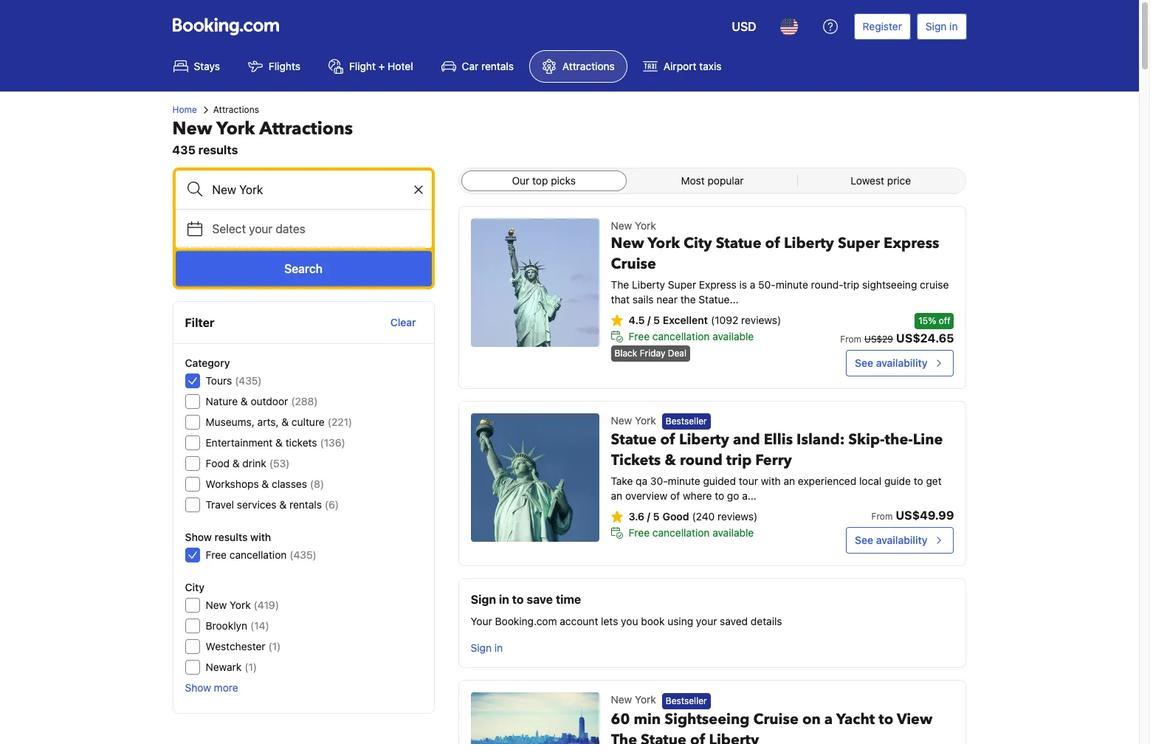 Task type: describe. For each thing, give the bounding box(es) containing it.
to left go
[[715, 490, 725, 503]]

to left save
[[512, 593, 524, 607]]

price
[[888, 174, 912, 187]]

food & drink (53)
[[206, 457, 290, 470]]

5 for the
[[654, 314, 660, 326]]

(240
[[693, 511, 715, 523]]

guide
[[885, 475, 912, 488]]

2 vertical spatial cancellation
[[230, 549, 287, 561]]

(136)
[[320, 437, 346, 449]]

classes
[[272, 478, 307, 490]]

attractions inside new york attractions 435 results
[[259, 117, 353, 141]]

drink
[[243, 457, 267, 470]]

deal
[[668, 348, 687, 359]]

booking.com image
[[172, 18, 279, 35]]

to inside 60 min sightseeing cruise on a yacht to view the statue of liberty
[[879, 710, 894, 730]]

available for ferry
[[713, 527, 754, 539]]

5 for round
[[653, 511, 660, 523]]

reviews) for super
[[742, 314, 782, 326]]

booking.com
[[495, 616, 557, 628]]

outdoor
[[251, 395, 288, 408]]

car
[[462, 60, 479, 72]]

(1) for newark (1)
[[245, 661, 257, 674]]

city inside new york new york city statue of liberty super express cruise the liberty super express is a 50-minute round-trip sightseeing cruise that sails near the statue...
[[684, 233, 713, 253]]

entertainment & tickets (136)
[[206, 437, 346, 449]]

saved
[[720, 616, 748, 628]]

a inside new york new york city statue of liberty super express cruise the liberty super express is a 50-minute round-trip sightseeing cruise that sails near the statue...
[[750, 278, 756, 291]]

tickets
[[286, 437, 317, 449]]

availability for statue of liberty and ellis island: skip-the-line tickets & round trip ferry
[[877, 534, 928, 547]]

flight
[[349, 60, 376, 72]]

round
[[680, 451, 723, 471]]

reviews) for ferry
[[718, 511, 758, 523]]

Where are you going? search field
[[175, 171, 432, 209]]

lets
[[601, 616, 619, 628]]

statue inside 60 min sightseeing cruise on a yacht to view the statue of liberty
[[641, 730, 687, 745]]

0 horizontal spatial with
[[251, 531, 271, 544]]

liberty inside 60 min sightseeing cruise on a yacht to view the statue of liberty
[[709, 730, 760, 745]]

(53)
[[270, 457, 290, 470]]

flight + hotel link
[[316, 50, 426, 83]]

tour
[[739, 475, 759, 488]]

1 vertical spatial results
[[215, 531, 248, 544]]

near
[[657, 293, 678, 306]]

2 vertical spatial in
[[495, 642, 503, 655]]

0 horizontal spatial (435)
[[235, 375, 262, 387]]

take
[[611, 475, 633, 488]]

from inside 15% off from us$29 us$24.65
[[841, 334, 862, 345]]

search
[[284, 262, 323, 276]]

available for super
[[713, 330, 754, 343]]

& right "arts,"
[[282, 416, 289, 428]]

usd button
[[723, 9, 766, 44]]

hotel
[[388, 60, 413, 72]]

airport
[[664, 60, 697, 72]]

usd
[[732, 20, 757, 33]]

us$29
[[865, 334, 894, 345]]

travel services & rentals (6)
[[206, 499, 339, 511]]

on
[[803, 710, 821, 730]]

liberty inside statue of liberty and ellis island: skip-the-line tickets & round trip ferry take qa 30-minute guided tour with an experienced local guide to get an overview of where to go a...
[[679, 430, 730, 450]]

go
[[728, 490, 740, 503]]

off
[[939, 315, 951, 326]]

search button
[[175, 251, 432, 287]]

guided
[[704, 475, 736, 488]]

30-
[[651, 475, 668, 488]]

3.6 / 5 good (240 reviews)
[[629, 511, 758, 523]]

friday
[[640, 348, 666, 359]]

more
[[214, 682, 238, 694]]

1 vertical spatial sign
[[471, 593, 496, 607]]

time
[[556, 593, 582, 607]]

& left drink
[[233, 457, 240, 470]]

15%
[[919, 315, 937, 326]]

1 vertical spatial (435)
[[290, 549, 317, 561]]

0 vertical spatial sign
[[926, 20, 947, 33]]

is
[[740, 278, 748, 291]]

& inside statue of liberty and ellis island: skip-the-line tickets & round trip ferry take qa 30-minute guided tour with an experienced local guide to get an overview of where to go a...
[[665, 451, 677, 471]]

(14)
[[250, 620, 269, 632]]

availability for new york city statue of liberty super express cruise
[[877, 357, 928, 369]]

register
[[863, 20, 903, 33]]

select
[[212, 222, 246, 236]]

home
[[172, 104, 197, 115]]

+
[[379, 60, 385, 72]]

our
[[512, 174, 530, 187]]

0 horizontal spatial sign in
[[471, 642, 503, 655]]

see availability for new york city statue of liberty super express cruise
[[855, 357, 928, 369]]

3.6
[[629, 511, 645, 523]]

free for the
[[629, 330, 650, 343]]

show more
[[185, 682, 238, 694]]

from inside from us$49.99
[[872, 511, 893, 522]]

1 vertical spatial in
[[499, 593, 510, 607]]

the inside 60 min sightseeing cruise on a yacht to view the statue of liberty
[[611, 730, 638, 745]]

0 horizontal spatial rentals
[[290, 499, 322, 511]]

lowest
[[851, 174, 885, 187]]

top
[[533, 174, 548, 187]]

cruise inside new york new york city statue of liberty super express cruise the liberty super express is a 50-minute round-trip sightseeing cruise that sails near the statue...
[[611, 254, 657, 274]]

0 horizontal spatial your
[[249, 222, 273, 236]]

free cancellation available for trip
[[629, 527, 754, 539]]

the inside new york new york city statue of liberty super express cruise the liberty super express is a 50-minute round-trip sightseeing cruise that sails near the statue...
[[611, 278, 630, 291]]

tours
[[206, 375, 232, 387]]

1 vertical spatial sign in link
[[465, 635, 509, 662]]

us$24.65
[[897, 332, 955, 345]]

(8)
[[310, 478, 324, 490]]

4.5 / 5 excellent (1092 reviews)
[[629, 314, 782, 326]]

show for show results with
[[185, 531, 212, 544]]

minute inside new york new york city statue of liberty super express cruise the liberty super express is a 50-minute round-trip sightseeing cruise that sails near the statue...
[[776, 278, 809, 291]]

museums, arts, & culture (221)
[[206, 416, 352, 428]]

new york attractions 435 results
[[172, 117, 353, 157]]

of up tickets
[[661, 430, 676, 450]]

rentals inside car rentals "link"
[[482, 60, 514, 72]]

yacht
[[837, 710, 875, 730]]

car rentals
[[462, 60, 514, 72]]

0 vertical spatial an
[[784, 475, 796, 488]]

statue...
[[699, 293, 739, 306]]

westchester
[[206, 640, 266, 653]]

tours (435)
[[206, 375, 262, 387]]

flight + hotel
[[349, 60, 413, 72]]

overview
[[626, 490, 668, 503]]

& down museums, arts, & culture (221)
[[276, 437, 283, 449]]

results inside new york attractions 435 results
[[198, 143, 238, 157]]

stays link
[[161, 50, 233, 83]]

1 horizontal spatial your
[[696, 616, 718, 628]]

westchester (1)
[[206, 640, 281, 653]]

account
[[560, 616, 599, 628]]

services
[[237, 499, 277, 511]]

sails
[[633, 293, 654, 306]]

statue inside statue of liberty and ellis island: skip-the-line tickets & round trip ferry take qa 30-minute guided tour with an experienced local guide to get an overview of where to go a...
[[611, 430, 657, 450]]

register link
[[854, 13, 911, 40]]

trip inside statue of liberty and ellis island: skip-the-line tickets & round trip ferry take qa 30-minute guided tour with an experienced local guide to get an overview of where to go a...
[[727, 451, 752, 471]]



Task type: locate. For each thing, give the bounding box(es) containing it.
and
[[733, 430, 761, 450]]

of
[[766, 233, 781, 253], [661, 430, 676, 450], [671, 490, 680, 503], [691, 730, 706, 745]]

your
[[471, 616, 493, 628]]

with inside statue of liberty and ellis island: skip-the-line tickets & round trip ferry take qa 30-minute guided tour with an experienced local guide to get an overview of where to go a...
[[761, 475, 781, 488]]

liberty up round-
[[784, 233, 835, 253]]

1 horizontal spatial express
[[884, 233, 940, 253]]

60 min sightseeing cruise on a yacht to view the statue of liberty image
[[471, 693, 599, 745]]

rentals
[[482, 60, 514, 72], [290, 499, 322, 511]]

your left dates
[[249, 222, 273, 236]]

with up free cancellation (435)
[[251, 531, 271, 544]]

/ right 4.5
[[648, 314, 651, 326]]

1 free cancellation available from the top
[[629, 330, 754, 343]]

1 horizontal spatial (1)
[[269, 640, 281, 653]]

cancellation down excellent
[[653, 330, 710, 343]]

newark
[[206, 661, 242, 674]]

get
[[927, 475, 942, 488]]

1 vertical spatial a
[[825, 710, 833, 730]]

1 vertical spatial see availability
[[855, 534, 928, 547]]

0 vertical spatial free cancellation available
[[629, 330, 754, 343]]

a right on
[[825, 710, 833, 730]]

1 vertical spatial reviews)
[[718, 511, 758, 523]]

5 left good
[[653, 511, 660, 523]]

new york new york city statue of liberty super express cruise the liberty super express is a 50-minute round-trip sightseeing cruise that sails near the statue...
[[611, 219, 949, 306]]

1 horizontal spatial (435)
[[290, 549, 317, 561]]

clear
[[391, 316, 416, 329]]

local
[[860, 475, 882, 488]]

1 availability from the top
[[877, 357, 928, 369]]

0 vertical spatial sign in
[[926, 20, 958, 33]]

trip
[[844, 278, 860, 291], [727, 451, 752, 471]]

free down show results with
[[206, 549, 227, 561]]

express
[[884, 233, 940, 253], [699, 278, 737, 291]]

culture
[[292, 416, 325, 428]]

2 horizontal spatial attractions
[[563, 60, 615, 72]]

of up good
[[671, 490, 680, 503]]

1 horizontal spatial rentals
[[482, 60, 514, 72]]

(221)
[[328, 416, 352, 428]]

0 vertical spatial results
[[198, 143, 238, 157]]

2 vertical spatial attractions
[[259, 117, 353, 141]]

black
[[615, 348, 638, 359]]

new york up 60
[[611, 694, 657, 706]]

most popular
[[681, 174, 744, 187]]

island:
[[797, 430, 845, 450]]

1 vertical spatial rentals
[[290, 499, 322, 511]]

cancellation down show results with
[[230, 549, 287, 561]]

0 vertical spatial free
[[629, 330, 650, 343]]

from left 'us$29'
[[841, 334, 862, 345]]

statue inside new york new york city statue of liberty super express cruise the liberty super express is a 50-minute round-trip sightseeing cruise that sails near the statue...
[[716, 233, 762, 253]]

show for show more
[[185, 682, 211, 694]]

5
[[654, 314, 660, 326], [653, 511, 660, 523]]

free cancellation available down 3.6 / 5 good (240 reviews)
[[629, 527, 754, 539]]

availability
[[877, 357, 928, 369], [877, 534, 928, 547]]

0 horizontal spatial (1)
[[245, 661, 257, 674]]

(435)
[[235, 375, 262, 387], [290, 549, 317, 561]]

minute left round-
[[776, 278, 809, 291]]

0 vertical spatial with
[[761, 475, 781, 488]]

cruise left on
[[754, 710, 799, 730]]

airport taxis link
[[631, 50, 735, 83]]

1 horizontal spatial minute
[[776, 278, 809, 291]]

the down 60
[[611, 730, 638, 745]]

15% off from us$29 us$24.65
[[841, 315, 955, 345]]

museums,
[[206, 416, 255, 428]]

in up the booking.com
[[499, 593, 510, 607]]

0 vertical spatial minute
[[776, 278, 809, 291]]

sightseeing
[[665, 710, 750, 730]]

1 new york from the top
[[611, 414, 657, 427]]

0 vertical spatial reviews)
[[742, 314, 782, 326]]

city
[[684, 233, 713, 253], [185, 581, 205, 594]]

our top picks
[[512, 174, 576, 187]]

0 horizontal spatial city
[[185, 581, 205, 594]]

of inside 60 min sightseeing cruise on a yacht to view the statue of liberty
[[691, 730, 706, 745]]

1 vertical spatial with
[[251, 531, 271, 544]]

statue
[[716, 233, 762, 253], [611, 430, 657, 450], [641, 730, 687, 745]]

bestseller up sightseeing
[[666, 696, 707, 707]]

435
[[172, 143, 196, 157]]

airport taxis
[[664, 60, 722, 72]]

see availability for statue of liberty and ellis island: skip-the-line tickets & round trip ferry
[[855, 534, 928, 547]]

1 horizontal spatial super
[[838, 233, 881, 253]]

0 vertical spatial bestseller
[[666, 416, 707, 427]]

with
[[761, 475, 781, 488], [251, 531, 271, 544]]

with down ferry
[[761, 475, 781, 488]]

show results with
[[185, 531, 271, 544]]

(435) up nature & outdoor (288)
[[235, 375, 262, 387]]

1 vertical spatial free cancellation available
[[629, 527, 754, 539]]

rentals right car
[[482, 60, 514, 72]]

rentals down (8)
[[290, 499, 322, 511]]

0 vertical spatial (435)
[[235, 375, 262, 387]]

available
[[713, 330, 754, 343], [713, 527, 754, 539]]

to
[[914, 475, 924, 488], [715, 490, 725, 503], [512, 593, 524, 607], [879, 710, 894, 730]]

express up sightseeing
[[884, 233, 940, 253]]

1 vertical spatial show
[[185, 682, 211, 694]]

show down travel
[[185, 531, 212, 544]]

results right 435 at the left top of the page
[[198, 143, 238, 157]]

2 available from the top
[[713, 527, 754, 539]]

us$49.99
[[896, 509, 955, 522]]

cruise up sails
[[611, 254, 657, 274]]

0 vertical spatial availability
[[877, 357, 928, 369]]

bestseller for 60 min sightseeing cruise on a yacht to view the statue of liberty
[[666, 696, 707, 707]]

2 free cancellation available from the top
[[629, 527, 754, 539]]

0 horizontal spatial an
[[611, 490, 623, 503]]

2 5 from the top
[[653, 511, 660, 523]]

2 vertical spatial free
[[206, 549, 227, 561]]

0 horizontal spatial attractions
[[213, 104, 259, 115]]

details
[[751, 616, 783, 628]]

2 vertical spatial statue
[[641, 730, 687, 745]]

0 vertical spatial in
[[950, 20, 958, 33]]

york
[[216, 117, 255, 141], [635, 219, 657, 232], [648, 233, 680, 253], [635, 414, 657, 427], [230, 599, 251, 612], [635, 694, 657, 706]]

see availability down 'us$29'
[[855, 357, 928, 369]]

your booking.com account lets you book using your saved details
[[471, 616, 783, 628]]

cruise
[[920, 278, 949, 291]]

0 vertical spatial super
[[838, 233, 881, 253]]

(1) down (14)
[[269, 640, 281, 653]]

0 vertical spatial 5
[[654, 314, 660, 326]]

1 horizontal spatial cruise
[[754, 710, 799, 730]]

in right register
[[950, 20, 958, 33]]

free
[[629, 330, 650, 343], [629, 527, 650, 539], [206, 549, 227, 561]]

1 vertical spatial an
[[611, 490, 623, 503]]

2 see from the top
[[855, 534, 874, 547]]

2 show from the top
[[185, 682, 211, 694]]

lowest price
[[851, 174, 912, 187]]

1 vertical spatial new york
[[611, 694, 657, 706]]

where
[[683, 490, 712, 503]]

see down from us$49.99
[[855, 534, 874, 547]]

attractions
[[563, 60, 615, 72], [213, 104, 259, 115], [259, 117, 353, 141]]

line
[[914, 430, 944, 450]]

0 vertical spatial see
[[855, 357, 874, 369]]

1 horizontal spatial sign in
[[926, 20, 958, 33]]

a
[[750, 278, 756, 291], [825, 710, 833, 730]]

show left more
[[185, 682, 211, 694]]

trip left sightseeing
[[844, 278, 860, 291]]

1 vertical spatial minute
[[668, 475, 701, 488]]

cruise inside 60 min sightseeing cruise on a yacht to view the statue of liberty
[[754, 710, 799, 730]]

1 vertical spatial express
[[699, 278, 737, 291]]

arts,
[[258, 416, 279, 428]]

stays
[[194, 60, 220, 72]]

min
[[634, 710, 661, 730]]

2 availability from the top
[[877, 534, 928, 547]]

1 the from the top
[[611, 278, 630, 291]]

0 vertical spatial /
[[648, 314, 651, 326]]

sign up your
[[471, 593, 496, 607]]

1 show from the top
[[185, 531, 212, 544]]

1 vertical spatial from
[[872, 511, 893, 522]]

sign down your
[[471, 642, 492, 655]]

0 horizontal spatial express
[[699, 278, 737, 291]]

cancellation for trip
[[653, 527, 710, 539]]

travel
[[206, 499, 234, 511]]

reviews)
[[742, 314, 782, 326], [718, 511, 758, 523]]

of up 50-
[[766, 233, 781, 253]]

picks
[[551, 174, 576, 187]]

(1) down westchester (1)
[[245, 661, 257, 674]]

free down 4.5
[[629, 330, 650, 343]]

of down sightseeing
[[691, 730, 706, 745]]

see down 'us$29'
[[855, 357, 874, 369]]

1 vertical spatial 5
[[653, 511, 660, 523]]

your
[[249, 222, 273, 236], [696, 616, 718, 628]]

1 vertical spatial your
[[696, 616, 718, 628]]

(435) down the travel services & rentals (6)
[[290, 549, 317, 561]]

cancellation down good
[[653, 527, 710, 539]]

cancellation for liberty
[[653, 330, 710, 343]]

0 vertical spatial new york
[[611, 414, 657, 427]]

reviews) down 50-
[[742, 314, 782, 326]]

/ for round
[[648, 511, 651, 523]]

from down local
[[872, 511, 893, 522]]

sign in link right 'register' "link"
[[917, 13, 967, 40]]

cruise
[[611, 254, 657, 274], [754, 710, 799, 730]]

& right nature
[[241, 395, 248, 408]]

bestseller for statue of liberty and ellis island: skip-the-line tickets & round trip ferry
[[666, 416, 707, 427]]

1 vertical spatial cancellation
[[653, 527, 710, 539]]

show inside button
[[185, 682, 211, 694]]

sign in link down your
[[465, 635, 509, 662]]

show more button
[[185, 681, 238, 696]]

using
[[668, 616, 694, 628]]

& up 30-
[[665, 451, 677, 471]]

/ for the
[[648, 314, 651, 326]]

free cancellation available for liberty
[[629, 330, 754, 343]]

1 horizontal spatial city
[[684, 233, 713, 253]]

clear button
[[385, 310, 422, 336]]

experienced
[[798, 475, 857, 488]]

1 vertical spatial cruise
[[754, 710, 799, 730]]

statue up tickets
[[611, 430, 657, 450]]

50-
[[759, 278, 776, 291]]

2 vertical spatial sign
[[471, 642, 492, 655]]

& up the travel services & rentals (6)
[[262, 478, 269, 490]]

1 horizontal spatial attractions
[[259, 117, 353, 141]]

see for the-
[[855, 534, 874, 547]]

(1) for westchester (1)
[[269, 640, 281, 653]]

city down show results with
[[185, 581, 205, 594]]

new york
[[611, 414, 657, 427], [611, 694, 657, 706]]

new york (419)
[[206, 599, 279, 612]]

liberty down sightseeing
[[709, 730, 760, 745]]

a...
[[743, 490, 757, 503]]

0 horizontal spatial cruise
[[611, 254, 657, 274]]

1 vertical spatial sign in
[[471, 642, 503, 655]]

0 vertical spatial available
[[713, 330, 754, 343]]

statue of liberty and ellis island: skip-the-line tickets & round trip ferry image
[[471, 414, 599, 542]]

view
[[897, 710, 933, 730]]

in down the booking.com
[[495, 642, 503, 655]]

0 vertical spatial the
[[611, 278, 630, 291]]

0 vertical spatial express
[[884, 233, 940, 253]]

free cancellation available
[[629, 330, 754, 343], [629, 527, 754, 539]]

availability down 'us$29'
[[877, 357, 928, 369]]

sightseeing
[[863, 278, 918, 291]]

1 vertical spatial free
[[629, 527, 650, 539]]

0 vertical spatial trip
[[844, 278, 860, 291]]

super up sightseeing
[[838, 233, 881, 253]]

new inside new york attractions 435 results
[[172, 117, 212, 141]]

brooklyn
[[206, 620, 248, 632]]

minute up where
[[668, 475, 701, 488]]

0 horizontal spatial trip
[[727, 451, 752, 471]]

0 vertical spatial show
[[185, 531, 212, 544]]

free cancellation available down excellent
[[629, 330, 754, 343]]

1 vertical spatial available
[[713, 527, 754, 539]]

trip down and
[[727, 451, 752, 471]]

taxis
[[700, 60, 722, 72]]

see availability down from us$49.99
[[855, 534, 928, 547]]

attractions inside "link"
[[563, 60, 615, 72]]

new york up tickets
[[611, 414, 657, 427]]

new york for 60 min sightseeing cruise on a yacht to view the statue of liberty
[[611, 694, 657, 706]]

nature & outdoor (288)
[[206, 395, 318, 408]]

1 horizontal spatial a
[[825, 710, 833, 730]]

statue up is
[[716, 233, 762, 253]]

& down classes
[[279, 499, 287, 511]]

1 bestseller from the top
[[666, 416, 707, 427]]

0 horizontal spatial minute
[[668, 475, 701, 488]]

newark (1)
[[206, 661, 257, 674]]

new york city statue of liberty super express cruise image
[[471, 219, 599, 347]]

0 vertical spatial statue
[[716, 233, 762, 253]]

0 horizontal spatial sign in link
[[465, 635, 509, 662]]

0 vertical spatial cancellation
[[653, 330, 710, 343]]

a inside 60 min sightseeing cruise on a yacht to view the statue of liberty
[[825, 710, 833, 730]]

0 horizontal spatial super
[[668, 278, 697, 291]]

trip inside new york new york city statue of liberty super express cruise the liberty super express is a 50-minute round-trip sightseeing cruise that sails near the statue...
[[844, 278, 860, 291]]

0 vertical spatial from
[[841, 334, 862, 345]]

5 right 4.5
[[654, 314, 660, 326]]

/ right 3.6 in the bottom of the page
[[648, 511, 651, 523]]

new york for statue of liberty and ellis island: skip-the-line tickets & round trip ferry
[[611, 414, 657, 427]]

0 vertical spatial (1)
[[269, 640, 281, 653]]

4.5
[[629, 314, 645, 326]]

0 vertical spatial your
[[249, 222, 273, 236]]

1 5 from the top
[[654, 314, 660, 326]]

an down ferry
[[784, 475, 796, 488]]

0 vertical spatial sign in link
[[917, 13, 967, 40]]

your right using
[[696, 616, 718, 628]]

super up the
[[668, 278, 697, 291]]

the up 'that'
[[611, 278, 630, 291]]

see
[[855, 357, 874, 369], [855, 534, 874, 547]]

free down 3.6 in the bottom of the page
[[629, 527, 650, 539]]

available down (1092
[[713, 330, 754, 343]]

bestseller up round
[[666, 416, 707, 427]]

home link
[[172, 103, 197, 117]]

free for round
[[629, 527, 650, 539]]

see for liberty
[[855, 357, 874, 369]]

liberty up round
[[679, 430, 730, 450]]

york inside new york attractions 435 results
[[216, 117, 255, 141]]

results down travel
[[215, 531, 248, 544]]

1 horizontal spatial with
[[761, 475, 781, 488]]

an
[[784, 475, 796, 488], [611, 490, 623, 503]]

good
[[663, 511, 690, 523]]

category
[[185, 357, 230, 369]]

sign in right register
[[926, 20, 958, 33]]

2 see availability from the top
[[855, 534, 928, 547]]

1 vertical spatial city
[[185, 581, 205, 594]]

2 new york from the top
[[611, 694, 657, 706]]

to left get
[[914, 475, 924, 488]]

1 vertical spatial trip
[[727, 451, 752, 471]]

reviews) down go
[[718, 511, 758, 523]]

minute inside statue of liberty and ellis island: skip-the-line tickets & round trip ferry take qa 30-minute guided tour with an experienced local guide to get an overview of where to go a...
[[668, 475, 701, 488]]

0 vertical spatial see availability
[[855, 357, 928, 369]]

availability down from us$49.99
[[877, 534, 928, 547]]

nature
[[206, 395, 238, 408]]

0 horizontal spatial from
[[841, 334, 862, 345]]

in
[[950, 20, 958, 33], [499, 593, 510, 607], [495, 642, 503, 655]]

1 vertical spatial availability
[[877, 534, 928, 547]]

0 horizontal spatial a
[[750, 278, 756, 291]]

ellis
[[764, 430, 793, 450]]

city up the
[[684, 233, 713, 253]]

free cancellation (435)
[[206, 549, 317, 561]]

&
[[241, 395, 248, 408], [282, 416, 289, 428], [276, 437, 283, 449], [665, 451, 677, 471], [233, 457, 240, 470], [262, 478, 269, 490], [279, 499, 287, 511]]

1 see from the top
[[855, 357, 874, 369]]

sign right register
[[926, 20, 947, 33]]

1 vertical spatial see
[[855, 534, 874, 547]]

2 the from the top
[[611, 730, 638, 745]]

0 vertical spatial rentals
[[482, 60, 514, 72]]

available down (240
[[713, 527, 754, 539]]

1 horizontal spatial an
[[784, 475, 796, 488]]

popular
[[708, 174, 744, 187]]

black friday deal
[[615, 348, 687, 359]]

that
[[611, 293, 630, 306]]

an down take
[[611, 490, 623, 503]]

a right is
[[750, 278, 756, 291]]

statue down min
[[641, 730, 687, 745]]

express up "statue..." on the right top
[[699, 278, 737, 291]]

1 vertical spatial super
[[668, 278, 697, 291]]

1 horizontal spatial from
[[872, 511, 893, 522]]

2 bestseller from the top
[[666, 696, 707, 707]]

1 vertical spatial /
[[648, 511, 651, 523]]

to left view
[[879, 710, 894, 730]]

you
[[621, 616, 639, 628]]

of inside new york new york city statue of liberty super express cruise the liberty super express is a 50-minute round-trip sightseeing cruise that sails near the statue...
[[766, 233, 781, 253]]

0 vertical spatial cruise
[[611, 254, 657, 274]]

1 available from the top
[[713, 330, 754, 343]]

liberty up sails
[[632, 278, 666, 291]]

1 see availability from the top
[[855, 357, 928, 369]]

sign in down your
[[471, 642, 503, 655]]

1 vertical spatial attractions
[[213, 104, 259, 115]]

round-
[[812, 278, 844, 291]]

0 vertical spatial a
[[750, 278, 756, 291]]



Task type: vqa. For each thing, say whether or not it's contained in the screenshot.
Excellent
yes



